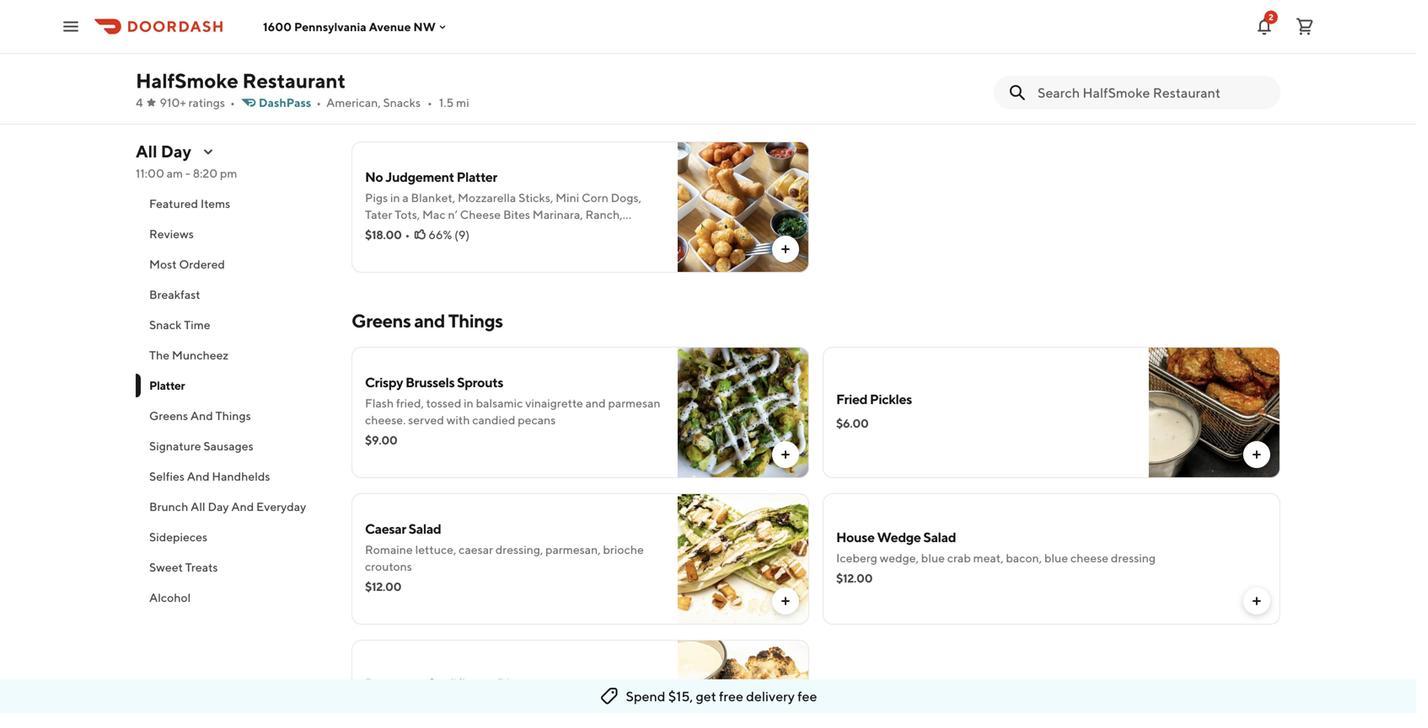 Task type: describe. For each thing, give the bounding box(es) containing it.
halfsmoke
[[136, 69, 238, 93]]

cheese
[[1071, 552, 1109, 566]]

and inside brunch all day and everyday button
[[231, 500, 254, 514]]

cheese
[[460, 208, 501, 222]]

ketchup
[[365, 225, 411, 239]]

1 blue from the left
[[921, 552, 945, 566]]

fried,
[[396, 397, 424, 411]]

n'
[[448, 208, 458, 222]]

1600
[[263, 20, 292, 34]]

and inside crispy brussels sprouts flash fried, tossed in balsamic vinaigrette and parmesan cheese. served with candied pecans $9.00
[[586, 397, 606, 411]]

halfsmoke restaurant
[[136, 69, 346, 93]]

mustard
[[423, 225, 468, 239]]

the muncheez
[[149, 349, 229, 362]]

day inside button
[[208, 500, 229, 514]]

0 horizontal spatial and
[[414, 310, 445, 332]]

tater
[[365, 208, 392, 222]]

lettuce,
[[415, 543, 456, 557]]

things for greens and things
[[215, 409, 251, 423]]

crispy
[[365, 375, 403, 391]]

candied
[[472, 413, 515, 427]]

ranch,
[[585, 208, 623, 222]]

greens and things
[[149, 409, 251, 423]]

greens and things
[[352, 310, 503, 332]]

all day
[[136, 142, 191, 161]]

caesar
[[365, 521, 406, 537]]

2 add item to cart image from the left
[[1250, 595, 1264, 609]]

wedge,
[[880, 552, 919, 566]]

add item to cart image for platter
[[779, 243, 792, 256]]

dashpass •
[[259, 96, 321, 110]]

brunch
[[149, 500, 188, 514]]

$18.00 •
[[365, 228, 410, 242]]

dressing
[[1111, 552, 1156, 566]]

brussels
[[405, 375, 455, 391]]

everyday
[[256, 500, 306, 514]]

spend $15, get free delivery fee
[[626, 689, 817, 705]]

salad inside house wedge salad iceberg wedge, blue crab meat, bacon, blue cheese dressing $12.00
[[923, 530, 956, 546]]

2
[[1269, 12, 1274, 22]]

signature
[[149, 440, 201, 454]]

breakfast
[[149, 288, 200, 302]]

&
[[413, 225, 421, 239]]

muncheez
[[172, 349, 229, 362]]

pm
[[220, 166, 237, 180]]

parmesan
[[608, 397, 661, 411]]

most
[[149, 258, 177, 271]]

• down 'halfsmoke restaurant'
[[230, 96, 235, 110]]

meat,
[[973, 552, 1004, 566]]

notification bell image
[[1254, 16, 1275, 37]]

with
[[447, 413, 470, 427]]

ratings
[[188, 96, 225, 110]]

featured
[[149, 197, 198, 211]]

2 blue from the left
[[1044, 552, 1068, 566]]

wedge
[[877, 530, 921, 546]]

signature sausages
[[149, 440, 253, 454]]

snack time button
[[136, 310, 331, 341]]

signature sausages button
[[136, 432, 331, 462]]

the
[[149, 349, 170, 362]]

crab
[[947, 552, 971, 566]]

corn
[[582, 191, 608, 205]]

Item Search search field
[[1038, 83, 1267, 102]]

$9.00
[[365, 434, 397, 448]]

reviews
[[149, 227, 194, 241]]

brunch all day and everyday button
[[136, 492, 331, 523]]

mi
[[456, 96, 469, 110]]

$12.00 inside caesar salad romaine lettuce, caesar dressing, parmesan, brioche croutons $12.00
[[365, 580, 401, 594]]

• left 1.5
[[427, 96, 432, 110]]

most ordered button
[[136, 250, 331, 280]]

11:00
[[136, 166, 164, 180]]

in inside no judgement platter pigs in a blanket, mozzarella sticks, mini corn dogs, tater tots, mac n' cheese bites marinara, ranch, ketchup & mustard
[[390, 191, 400, 205]]

and for selfies
[[187, 470, 210, 484]]

fried pickles
[[836, 392, 912, 408]]

910+
[[160, 96, 186, 110]]

alcohol button
[[136, 583, 331, 614]]

the muncheez button
[[136, 341, 331, 371]]

selfies
[[149, 470, 185, 484]]

american, snacks • 1.5 mi
[[326, 96, 469, 110]]

brioche
[[603, 543, 644, 557]]

caesar
[[459, 543, 493, 557]]

house wedge salad iceberg wedge, blue crab meat, bacon, blue cheese dressing $12.00
[[836, 530, 1156, 586]]

greens and things button
[[136, 401, 331, 432]]

mini
[[556, 191, 579, 205]]

no judgement platter pigs in a blanket, mozzarella sticks, mini corn dogs, tater tots, mac n' cheese bites marinara, ranch, ketchup & mustard
[[365, 169, 641, 239]]

croutons
[[365, 560, 412, 574]]

1600 pennsylvania avenue nw button
[[263, 20, 449, 34]]

snacks
[[383, 96, 421, 110]]

4
[[136, 96, 143, 110]]

sweet
[[149, 561, 183, 575]]

(9)
[[454, 228, 470, 242]]

and for greens
[[190, 409, 213, 423]]

910+ ratings •
[[160, 96, 235, 110]]

66%
[[429, 228, 452, 242]]

crispy brussels sprouts flash fried, tossed in balsamic vinaigrette and parmesan cheese. served with candied pecans $9.00
[[365, 375, 661, 448]]

all inside brunch all day and everyday button
[[191, 500, 205, 514]]

iceberg
[[836, 552, 877, 566]]

get
[[696, 689, 716, 705]]

avenue
[[369, 20, 411, 34]]

brunch all day and everyday
[[149, 500, 306, 514]]

mac
[[422, 208, 446, 222]]

crispy brussels sprouts image
[[678, 347, 809, 479]]



Task type: vqa. For each thing, say whether or not it's contained in the screenshot.
Arzan Flowers's the $​0 delivery fee
no



Task type: locate. For each thing, give the bounding box(es) containing it.
sidepieces button
[[136, 523, 331, 553]]

things inside button
[[215, 409, 251, 423]]

and down 'handhelds'
[[231, 500, 254, 514]]

1 horizontal spatial platter
[[352, 105, 408, 126]]

$6.00
[[836, 417, 869, 431]]

cheese.
[[365, 413, 406, 427]]

0 horizontal spatial in
[[390, 191, 400, 205]]

$12.00
[[836, 572, 873, 586], [365, 580, 401, 594]]

•
[[230, 96, 235, 110], [316, 96, 321, 110], [427, 96, 432, 110], [405, 228, 410, 242]]

things
[[448, 310, 503, 332], [215, 409, 251, 423]]

salad
[[409, 521, 441, 537], [923, 530, 956, 546]]

bacon,
[[1006, 552, 1042, 566]]

sweet potato tots image
[[678, 0, 809, 67]]

8:20
[[193, 166, 218, 180]]

1 horizontal spatial in
[[464, 397, 474, 411]]

dashpass
[[259, 96, 311, 110]]

add item to cart image
[[779, 595, 792, 609], [1250, 595, 1264, 609]]

2 vertical spatial platter
[[149, 379, 185, 393]]

2 horizontal spatial platter
[[457, 169, 497, 185]]

treats
[[185, 561, 218, 575]]

pigs
[[365, 191, 388, 205]]

and left parmesan
[[586, 397, 606, 411]]

all up 11:00
[[136, 142, 157, 161]]

tossed
[[426, 397, 461, 411]]

open menu image
[[61, 16, 81, 37]]

sausages
[[203, 440, 253, 454]]

things for greens and things
[[448, 310, 503, 332]]

and
[[190, 409, 213, 423], [187, 470, 210, 484], [231, 500, 254, 514]]

0 horizontal spatial $12.00
[[365, 580, 401, 594]]

featured items button
[[136, 189, 331, 219]]

in
[[390, 191, 400, 205], [464, 397, 474, 411]]

0 vertical spatial things
[[448, 310, 503, 332]]

caesar salad image
[[678, 494, 809, 625]]

0 items, open order cart image
[[1295, 16, 1315, 37]]

spend
[[626, 689, 666, 705]]

items
[[201, 197, 230, 211]]

platter down the
[[149, 379, 185, 393]]

0 vertical spatial and
[[190, 409, 213, 423]]

delivery
[[746, 689, 795, 705]]

dressing,
[[495, 543, 543, 557]]

platter up mozzarella
[[457, 169, 497, 185]]

restaurant
[[242, 69, 346, 93]]

blanket,
[[411, 191, 455, 205]]

and inside greens and things button
[[190, 409, 213, 423]]

1 vertical spatial and
[[187, 470, 210, 484]]

greens up signature
[[149, 409, 188, 423]]

1 horizontal spatial add item to cart image
[[1250, 595, 1264, 609]]

0 horizontal spatial day
[[161, 142, 191, 161]]

• left & on the left top of the page
[[405, 228, 410, 242]]

american,
[[326, 96, 381, 110]]

sidepieces
[[149, 531, 207, 545]]

balsamic
[[476, 397, 523, 411]]

sprouts
[[457, 375, 503, 391]]

selfies and handhelds button
[[136, 462, 331, 492]]

1 horizontal spatial and
[[586, 397, 606, 411]]

11:00 am - 8:20 pm
[[136, 166, 237, 180]]

and up "brussels"
[[414, 310, 445, 332]]

1 vertical spatial bites
[[497, 676, 527, 692]]

parmesan cauliflower bites image
[[678, 641, 809, 714]]

day
[[161, 142, 191, 161], [208, 500, 229, 514]]

0 vertical spatial greens
[[352, 310, 411, 332]]

$15,
[[668, 689, 693, 705]]

1 horizontal spatial day
[[208, 500, 229, 514]]

1 horizontal spatial $12.00
[[836, 572, 873, 586]]

blue right bacon,
[[1044, 552, 1068, 566]]

1 horizontal spatial blue
[[1044, 552, 1068, 566]]

greens for greens and things
[[352, 310, 411, 332]]

platter up no
[[352, 105, 408, 126]]

bites down the sticks,
[[503, 208, 530, 222]]

breakfast button
[[136, 280, 331, 310]]

parmesan cauliflower bites
[[365, 676, 527, 692]]

add item to cart image
[[779, 243, 792, 256], [779, 448, 792, 462], [1250, 448, 1264, 462]]

sticks,
[[518, 191, 553, 205]]

0 horizontal spatial all
[[136, 142, 157, 161]]

caesar salad romaine lettuce, caesar dressing, parmesan, brioche croutons $12.00
[[365, 521, 644, 594]]

pickles
[[870, 392, 912, 408]]

1 vertical spatial things
[[215, 409, 251, 423]]

selfies and handhelds
[[149, 470, 270, 484]]

1 vertical spatial and
[[586, 397, 606, 411]]

tots,
[[395, 208, 420, 222]]

salad up crab
[[923, 530, 956, 546]]

bites right cauliflower
[[497, 676, 527, 692]]

and up the signature sausages
[[190, 409, 213, 423]]

greens for greens and things
[[149, 409, 188, 423]]

most ordered
[[149, 258, 225, 271]]

menus image
[[201, 145, 215, 158]]

blue left crab
[[921, 552, 945, 566]]

salad up lettuce,
[[409, 521, 441, 537]]

mozzarella
[[458, 191, 516, 205]]

1 vertical spatial platter
[[457, 169, 497, 185]]

dogs,
[[611, 191, 641, 205]]

platter inside no judgement platter pigs in a blanket, mozzarella sticks, mini corn dogs, tater tots, mac n' cheese bites marinara, ranch, ketchup & mustard
[[457, 169, 497, 185]]

day up am
[[161, 142, 191, 161]]

parmesan
[[365, 676, 424, 692]]

$12.00 down croutons
[[365, 580, 401, 594]]

0 horizontal spatial salad
[[409, 521, 441, 537]]

1600 pennsylvania avenue nw
[[263, 20, 436, 34]]

1 add item to cart image from the left
[[779, 595, 792, 609]]

in inside crispy brussels sprouts flash fried, tossed in balsamic vinaigrette and parmesan cheese. served with candied pecans $9.00
[[464, 397, 474, 411]]

romaine
[[365, 543, 413, 557]]

day down selfies and handhelds
[[208, 500, 229, 514]]

featured items
[[149, 197, 230, 211]]

66% (9)
[[429, 228, 470, 242]]

0 vertical spatial bites
[[503, 208, 530, 222]]

all right "brunch"
[[191, 500, 205, 514]]

in up 'with'
[[464, 397, 474, 411]]

0 horizontal spatial platter
[[149, 379, 185, 393]]

things up the signature sausages "button"
[[215, 409, 251, 423]]

• down restaurant
[[316, 96, 321, 110]]

1 horizontal spatial salad
[[923, 530, 956, 546]]

0 vertical spatial all
[[136, 142, 157, 161]]

1 horizontal spatial all
[[191, 500, 205, 514]]

sweet treats
[[149, 561, 218, 575]]

1 vertical spatial greens
[[149, 409, 188, 423]]

a
[[402, 191, 409, 205]]

things up sprouts
[[448, 310, 503, 332]]

0 horizontal spatial blue
[[921, 552, 945, 566]]

no judgement platter image
[[678, 142, 809, 273]]

greens up crispy
[[352, 310, 411, 332]]

1 horizontal spatial things
[[448, 310, 503, 332]]

1 vertical spatial all
[[191, 500, 205, 514]]

0 horizontal spatial add item to cart image
[[779, 595, 792, 609]]

0 vertical spatial and
[[414, 310, 445, 332]]

greens inside button
[[149, 409, 188, 423]]

fried pickles image
[[1149, 347, 1280, 479]]

and down the signature sausages
[[187, 470, 210, 484]]

and inside selfies and handhelds button
[[187, 470, 210, 484]]

pecans
[[518, 413, 556, 427]]

snack time
[[149, 318, 210, 332]]

judgement
[[385, 169, 454, 185]]

time
[[184, 318, 210, 332]]

pennsylvania
[[294, 20, 367, 34]]

bites inside no judgement platter pigs in a blanket, mozzarella sticks, mini corn dogs, tater tots, mac n' cheese bites marinara, ranch, ketchup & mustard
[[503, 208, 530, 222]]

salad inside caesar salad romaine lettuce, caesar dressing, parmesan, brioche croutons $12.00
[[409, 521, 441, 537]]

snack
[[149, 318, 182, 332]]

fried
[[836, 392, 867, 408]]

marinara,
[[533, 208, 583, 222]]

1 vertical spatial day
[[208, 500, 229, 514]]

0 vertical spatial day
[[161, 142, 191, 161]]

0 horizontal spatial greens
[[149, 409, 188, 423]]

blue
[[921, 552, 945, 566], [1044, 552, 1068, 566]]

2 vertical spatial and
[[231, 500, 254, 514]]

1 vertical spatial in
[[464, 397, 474, 411]]

$12.00 down the iceberg
[[836, 572, 873, 586]]

0 vertical spatial in
[[390, 191, 400, 205]]

all
[[136, 142, 157, 161], [191, 500, 205, 514]]

alcohol
[[149, 591, 191, 605]]

0 vertical spatial platter
[[352, 105, 408, 126]]

house
[[836, 530, 875, 546]]

cauliflower
[[426, 676, 495, 692]]

0 horizontal spatial things
[[215, 409, 251, 423]]

$12.00 inside house wedge salad iceberg wedge, blue crab meat, bacon, blue cheese dressing $12.00
[[836, 572, 873, 586]]

in left "a"
[[390, 191, 400, 205]]

vinaigrette
[[525, 397, 583, 411]]

add item to cart image for sprouts
[[779, 448, 792, 462]]

handhelds
[[212, 470, 270, 484]]

1 horizontal spatial greens
[[352, 310, 411, 332]]



